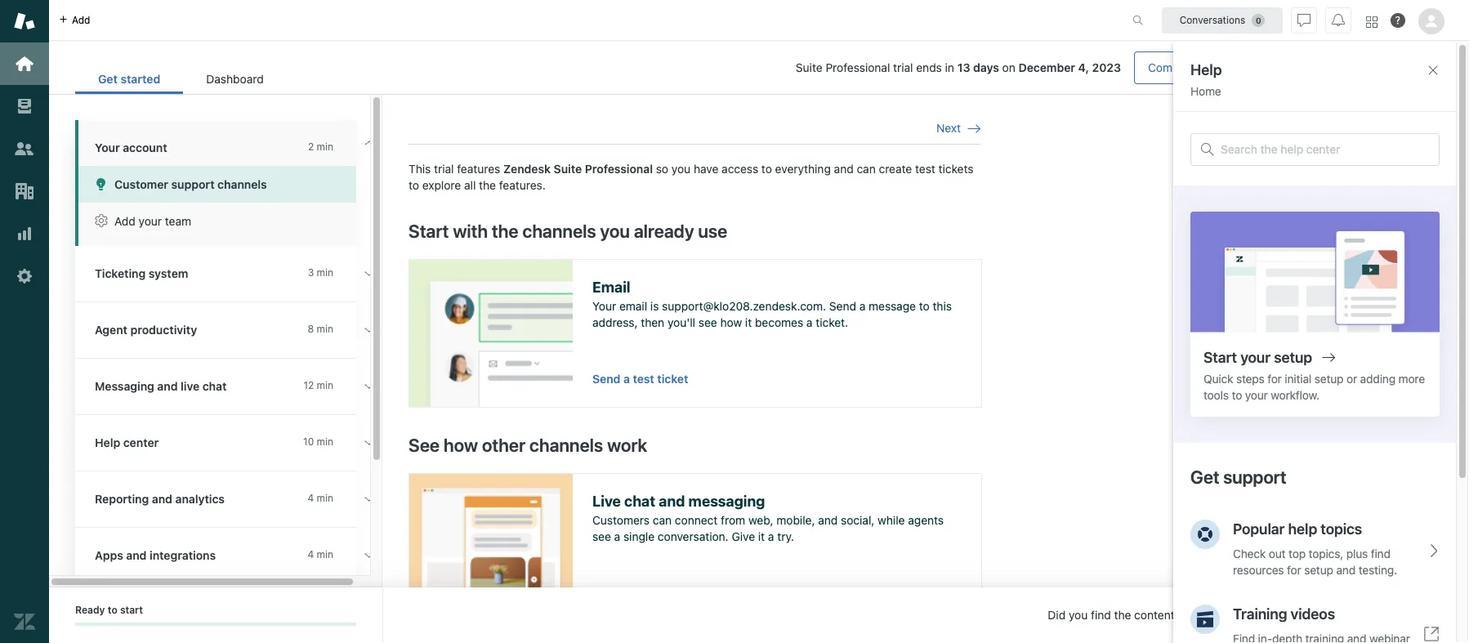 Task type: locate. For each thing, give the bounding box(es) containing it.
4 min
[[308, 492, 333, 504], [308, 548, 333, 561]]

1 vertical spatial your
[[593, 299, 616, 313]]

min
[[317, 141, 333, 153], [317, 266, 333, 279], [317, 323, 333, 335], [317, 379, 333, 391], [317, 436, 333, 448], [317, 492, 333, 504], [317, 548, 333, 561]]

this
[[933, 299, 952, 313], [1194, 608, 1214, 622]]

your inside email your email is support@klo208.zendesk.com. send a message to this address, then you'll see how it becomes a ticket.
[[593, 299, 616, 313]]

2 min from the top
[[317, 266, 333, 279]]

1 vertical spatial you
[[600, 220, 630, 242]]

and inside so you have access to everything and can create test tickets to explore all the features.
[[834, 162, 854, 176]]

integrations
[[150, 548, 216, 562]]

10
[[303, 436, 314, 448]]

send up ticket.
[[829, 299, 856, 313]]

becomes
[[755, 315, 804, 329]]

0 vertical spatial it
[[745, 315, 752, 329]]

1 horizontal spatial it
[[758, 529, 765, 543]]

footer
[[49, 588, 1469, 643]]

1 horizontal spatial see
[[699, 315, 717, 329]]

min inside your account heading
[[317, 141, 333, 153]]

min inside 'ticketing system' "heading"
[[317, 266, 333, 279]]

3 min
[[308, 266, 333, 279]]

trial up explore
[[434, 162, 454, 176]]

1 horizontal spatial send
[[829, 299, 856, 313]]

1 horizontal spatial professional
[[826, 60, 890, 74]]

4,
[[1078, 60, 1089, 74]]

a left 'ticket'
[[624, 372, 630, 386]]

it
[[745, 315, 752, 329], [758, 529, 765, 543]]

on right content
[[1178, 608, 1191, 622]]

0 vertical spatial trial
[[893, 60, 913, 74]]

you
[[672, 162, 691, 176], [600, 220, 630, 242], [1069, 608, 1088, 622]]

1 vertical spatial start
[[593, 587, 620, 600]]

example of conversation inside of messaging and the customer is asking the agent about changing the size of the retail order. image
[[409, 474, 573, 621]]

see inside email your email is support@klo208.zendesk.com. send a message to this address, then you'll see how it becomes a ticket.
[[699, 315, 717, 329]]

how right see
[[444, 434, 478, 456]]

1 4 min from the top
[[308, 492, 333, 504]]

see down customers
[[593, 529, 611, 543]]

your inside heading
[[95, 141, 120, 154]]

chat down single
[[632, 587, 656, 600]]

reporting image
[[14, 223, 35, 244]]

on right the days
[[1003, 60, 1016, 74]]

to down this
[[409, 178, 419, 192]]

0 horizontal spatial how
[[444, 434, 478, 456]]

you for did
[[1069, 608, 1088, 622]]

how
[[720, 315, 742, 329], [444, 434, 478, 456]]

0 vertical spatial how
[[720, 315, 742, 329]]

the right with
[[492, 220, 519, 242]]

you right so
[[672, 162, 691, 176]]

4 min for analytics
[[308, 492, 333, 504]]

how down support@klo208.zendesk.com.
[[720, 315, 742, 329]]

zendesk support image
[[14, 11, 35, 32]]

channels down your account heading
[[218, 177, 267, 191]]

it down web, at the bottom right
[[758, 529, 765, 543]]

1 vertical spatial can
[[653, 513, 672, 527]]

can left create at the top right of page
[[857, 162, 876, 176]]

you inside footer
[[1069, 608, 1088, 622]]

2 vertical spatial you
[[1069, 608, 1088, 622]]

chat
[[1394, 60, 1419, 74]]

min for agent productivity
[[317, 323, 333, 335]]

you for so
[[672, 162, 691, 176]]

features
[[457, 162, 500, 176]]

compare
[[1148, 60, 1196, 74]]

1 vertical spatial 4
[[308, 548, 314, 561]]

conversation.
[[658, 529, 729, 543]]

professional left so
[[585, 162, 653, 176]]

on
[[1003, 60, 1016, 74], [1178, 608, 1191, 622]]

professional left ends
[[826, 60, 890, 74]]

1 horizontal spatial on
[[1178, 608, 1191, 622]]

this trial features zendesk suite professional
[[409, 162, 653, 176]]

1 horizontal spatial your
[[593, 299, 616, 313]]

start down customers
[[593, 587, 620, 600]]

min inside apps and integrations heading
[[317, 548, 333, 561]]

to right message
[[919, 299, 930, 313]]

get
[[98, 72, 118, 86]]

0 horizontal spatial suite
[[554, 162, 582, 176]]

test right create at the top right of page
[[915, 162, 936, 176]]

4 inside apps and integrations heading
[[308, 548, 314, 561]]

create
[[879, 162, 912, 176]]

your account heading
[[75, 120, 386, 166]]

0 vertical spatial test
[[915, 162, 936, 176]]

2 vertical spatial channels
[[530, 434, 603, 456]]

4
[[308, 492, 314, 504], [308, 548, 314, 561]]

1 min from the top
[[317, 141, 333, 153]]

min for reporting and analytics
[[317, 492, 333, 504]]

started
[[121, 72, 160, 86]]

is
[[650, 299, 659, 313]]

1 vertical spatial 4 min
[[308, 548, 333, 561]]

0 horizontal spatial professional
[[585, 162, 653, 176]]

your
[[95, 141, 120, 154], [593, 299, 616, 313]]

4 for reporting and analytics
[[308, 492, 314, 504]]

zendesk image
[[14, 611, 35, 633]]

channels down features.
[[523, 220, 596, 242]]

ticketing
[[95, 266, 146, 280]]

send down address,
[[593, 372, 621, 386]]

web,
[[749, 513, 774, 527]]

region containing start with the channels you already use
[[409, 161, 982, 643]]

0 horizontal spatial your
[[95, 141, 120, 154]]

tab list
[[75, 64, 287, 94]]

live
[[181, 379, 200, 393]]

from
[[721, 513, 746, 527]]

0 horizontal spatial send
[[593, 372, 621, 386]]

send a test ticket
[[593, 372, 688, 386]]

2 4 min from the top
[[308, 548, 333, 561]]

min inside reporting and analytics heading
[[317, 492, 333, 504]]

test inside so you have access to everything and can create test tickets to explore all the features.
[[915, 162, 936, 176]]

section
[[300, 51, 1354, 84]]

region
[[409, 161, 982, 643]]

1 vertical spatial professional
[[585, 162, 653, 176]]

trial left ends
[[893, 60, 913, 74]]

you right did at right bottom
[[1069, 608, 1088, 622]]

your left account
[[95, 141, 120, 154]]

0 vertical spatial suite
[[796, 60, 823, 74]]

4 inside reporting and analytics heading
[[308, 492, 314, 504]]

and right apps
[[126, 548, 147, 562]]

2 4 from the top
[[308, 548, 314, 561]]

test left 'ticket'
[[633, 372, 654, 386]]

chat
[[202, 379, 227, 393], [624, 492, 656, 510], [632, 587, 656, 600]]

you inside so you have access to everything and can create test tickets to explore all the features.
[[672, 162, 691, 176]]

test
[[915, 162, 936, 176], [633, 372, 654, 386]]

1 vertical spatial chat
[[624, 492, 656, 510]]

to inside email your email is support@klo208.zendesk.com. send a message to this address, then you'll see how it becomes a ticket.
[[919, 299, 930, 313]]

chat right live
[[202, 379, 227, 393]]

0 horizontal spatial you
[[600, 220, 630, 242]]

1 horizontal spatial test
[[915, 162, 936, 176]]

1 horizontal spatial suite
[[796, 60, 823, 74]]

0 vertical spatial see
[[699, 315, 717, 329]]

min for help center
[[317, 436, 333, 448]]

4 for apps and integrations
[[308, 548, 314, 561]]

can inside so you have access to everything and can create test tickets to explore all the features.
[[857, 162, 876, 176]]

1 vertical spatial trial
[[434, 162, 454, 176]]

4 min inside reporting and analytics heading
[[308, 492, 333, 504]]

start for start with the channels you already use
[[409, 220, 449, 242]]

December 4, 2023 text field
[[1019, 60, 1121, 74]]

it inside live chat and messaging customers can connect from web, mobile, and social, while agents see a single conversation. give it a try.
[[758, 529, 765, 543]]

0 vertical spatial the
[[479, 178, 496, 192]]

0 vertical spatial channels
[[218, 177, 267, 191]]

3
[[308, 266, 314, 279]]

start left with
[[409, 220, 449, 242]]

now
[[1422, 60, 1443, 74]]

1 horizontal spatial how
[[720, 315, 742, 329]]

it down support@klo208.zendesk.com.
[[745, 315, 752, 329]]

agents
[[908, 513, 944, 527]]

1 vertical spatial it
[[758, 529, 765, 543]]

email your email is support@klo208.zendesk.com. send a message to this address, then you'll see how it becomes a ticket.
[[593, 278, 952, 329]]

how inside email your email is support@klo208.zendesk.com. send a message to this address, then you'll see how it becomes a ticket.
[[720, 315, 742, 329]]

1 vertical spatial this
[[1194, 608, 1214, 622]]

min for ticketing system
[[317, 266, 333, 279]]

it inside email your email is support@klo208.zendesk.com. send a message to this address, then you'll see how it becomes a ticket.
[[745, 315, 752, 329]]

1 4 from the top
[[308, 492, 314, 504]]

this
[[409, 162, 431, 176]]

0 vertical spatial you
[[672, 162, 691, 176]]

start for start a chat
[[593, 587, 620, 600]]

0 vertical spatial can
[[857, 162, 876, 176]]

start
[[409, 220, 449, 242], [593, 587, 620, 600]]

0 vertical spatial this
[[933, 299, 952, 313]]

and left the social,
[[818, 513, 838, 527]]

1 horizontal spatial this
[[1194, 608, 1214, 622]]

the inside so you have access to everything and can create test tickets to explore all the features.
[[479, 178, 496, 192]]

reporting
[[95, 492, 149, 506]]

ticketing system
[[95, 266, 188, 280]]

channels
[[218, 177, 267, 191], [523, 220, 596, 242], [530, 434, 603, 456]]

min inside the agent productivity heading
[[317, 323, 333, 335]]

1 vertical spatial see
[[593, 529, 611, 543]]

did
[[1048, 608, 1066, 622]]

4 min from the top
[[317, 379, 333, 391]]

can up single
[[653, 513, 672, 527]]

0 horizontal spatial test
[[633, 372, 654, 386]]

social,
[[841, 513, 875, 527]]

2 horizontal spatial you
[[1069, 608, 1088, 622]]

connect
[[675, 513, 718, 527]]

1 horizontal spatial can
[[857, 162, 876, 176]]

dashboard
[[206, 72, 264, 86]]

see
[[699, 315, 717, 329], [593, 529, 611, 543]]

send inside email your email is support@klo208.zendesk.com. send a message to this address, then you'll see how it becomes a ticket.
[[829, 299, 856, 313]]

2
[[308, 141, 314, 153]]

0 horizontal spatial this
[[933, 299, 952, 313]]

4 min inside apps and integrations heading
[[308, 548, 333, 561]]

2 min
[[308, 141, 333, 153]]

zendesk products image
[[1367, 16, 1378, 27]]

see inside live chat and messaging customers can connect from web, mobile, and social, while agents see a single conversation. give it a try.
[[593, 529, 611, 543]]

you left already
[[600, 220, 630, 242]]

0 horizontal spatial trial
[[434, 162, 454, 176]]

1 vertical spatial suite
[[554, 162, 582, 176]]

1 horizontal spatial start
[[593, 587, 620, 600]]

7 min from the top
[[317, 548, 333, 561]]

2 vertical spatial chat
[[632, 587, 656, 600]]

reporting and analytics heading
[[75, 472, 386, 528]]

customers image
[[14, 138, 35, 159]]

1 vertical spatial send
[[593, 372, 621, 386]]

center
[[123, 436, 159, 450]]

ready
[[75, 604, 105, 616]]

0 vertical spatial send
[[829, 299, 856, 313]]

add your team button
[[78, 203, 356, 239]]

a down customers
[[614, 529, 621, 543]]

all
[[464, 178, 476, 192]]

compare plans button
[[1134, 51, 1242, 84]]

ready to start
[[75, 604, 143, 616]]

0 horizontal spatial see
[[593, 529, 611, 543]]

0 horizontal spatial can
[[653, 513, 672, 527]]

min inside 'help center' "heading"
[[317, 436, 333, 448]]

messaging
[[689, 492, 765, 510]]

1 vertical spatial channels
[[523, 220, 596, 242]]

0 vertical spatial start
[[409, 220, 449, 242]]

0 vertical spatial on
[[1003, 60, 1016, 74]]

to left start
[[108, 604, 117, 616]]

0 horizontal spatial start
[[409, 220, 449, 242]]

help
[[95, 436, 120, 450]]

customer support channels button
[[78, 166, 356, 203]]

productivity
[[130, 323, 197, 337]]

6 min from the top
[[317, 492, 333, 504]]

see right you'll
[[699, 315, 717, 329]]

dashboard tab
[[183, 64, 287, 94]]

suite
[[796, 60, 823, 74], [554, 162, 582, 176]]

and
[[834, 162, 854, 176], [157, 379, 178, 393], [152, 492, 172, 506], [659, 492, 685, 510], [818, 513, 838, 527], [126, 548, 147, 562]]

the right find
[[1114, 608, 1131, 622]]

5 min from the top
[[317, 436, 333, 448]]

0 horizontal spatial it
[[745, 315, 752, 329]]

2 vertical spatial the
[[1114, 608, 1131, 622]]

chat inside heading
[[202, 379, 227, 393]]

0 vertical spatial 4
[[308, 492, 314, 504]]

start
[[120, 604, 143, 616]]

1 horizontal spatial you
[[672, 162, 691, 176]]

channels left "work"
[[530, 434, 603, 456]]

conversations button
[[1162, 7, 1283, 33]]

min for apps and integrations
[[317, 548, 333, 561]]

apps
[[95, 548, 123, 562]]

a left message
[[860, 299, 866, 313]]

messaging and live chat
[[95, 379, 227, 393]]

1 vertical spatial on
[[1178, 608, 1191, 622]]

this left page at the bottom
[[1194, 608, 1214, 622]]

0 vertical spatial your
[[95, 141, 120, 154]]

trial
[[893, 60, 913, 74], [434, 162, 454, 176]]

the right all
[[479, 178, 496, 192]]

and right everything
[[834, 162, 854, 176]]

tab list containing get started
[[75, 64, 287, 94]]

your up address,
[[593, 299, 616, 313]]

this right message
[[933, 299, 952, 313]]

min inside messaging and live chat heading
[[317, 379, 333, 391]]

customer
[[114, 177, 168, 191]]

0 vertical spatial 4 min
[[308, 492, 333, 504]]

chat up customers
[[624, 492, 656, 510]]

a down single
[[623, 587, 629, 600]]

conversations
[[1180, 13, 1246, 26]]

this inside email your email is support@klo208.zendesk.com. send a message to this address, then you'll see how it becomes a ticket.
[[933, 299, 952, 313]]

everything
[[775, 162, 831, 176]]

suite professional trial ends in 13 days on december 4, 2023
[[796, 60, 1121, 74]]

0 vertical spatial chat
[[202, 379, 227, 393]]

3 min from the top
[[317, 323, 333, 335]]



Task type: vqa. For each thing, say whether or not it's contained in the screenshot.
Productivity at the left of the page
yes



Task type: describe. For each thing, give the bounding box(es) containing it.
chat inside live chat and messaging customers can connect from web, mobile, and social, while agents see a single conversation. give it a try.
[[624, 492, 656, 510]]

december
[[1019, 60, 1076, 74]]

0 horizontal spatial on
[[1003, 60, 1016, 74]]

and left live
[[157, 379, 178, 393]]

ends
[[916, 60, 942, 74]]

button displays agent's chat status as invisible. image
[[1298, 13, 1311, 27]]

a left ticket.
[[807, 315, 813, 329]]

to right access
[[762, 162, 772, 176]]

while
[[878, 513, 905, 527]]

see
[[409, 434, 440, 456]]

address,
[[593, 315, 638, 329]]

2023
[[1092, 60, 1121, 74]]

already
[[634, 220, 694, 242]]

main element
[[0, 0, 49, 643]]

8
[[308, 323, 314, 335]]

help center
[[95, 436, 159, 450]]

live
[[593, 492, 621, 510]]

channels for start with the channels you already use
[[523, 220, 596, 242]]

next button
[[937, 121, 981, 136]]

admin image
[[14, 266, 35, 287]]

send a test ticket link
[[593, 372, 688, 386]]

helpful?
[[1246, 608, 1288, 622]]

add your team
[[114, 214, 191, 228]]

a left try.
[[768, 529, 774, 543]]

1 horizontal spatial trial
[[893, 60, 913, 74]]

progress-bar progress bar
[[75, 623, 356, 626]]

0 vertical spatial professional
[[826, 60, 890, 74]]

days
[[973, 60, 999, 74]]

customers
[[593, 513, 650, 527]]

give
[[732, 529, 755, 543]]

messaging
[[95, 379, 154, 393]]

views image
[[14, 96, 35, 117]]

features.
[[499, 178, 546, 192]]

and inside heading
[[126, 548, 147, 562]]

ticketing system heading
[[75, 246, 386, 302]]

team
[[165, 214, 191, 228]]

tickets
[[939, 162, 974, 176]]

chat now
[[1394, 60, 1443, 74]]

example of email conversation inside of the ticketing system and the customer is asking the agent about reimbursement policy. image
[[409, 259, 573, 407]]

messaging and live chat heading
[[75, 359, 386, 415]]

12
[[304, 379, 314, 391]]

channels for see how other channels work
[[530, 434, 603, 456]]

4 min for integrations
[[308, 548, 333, 561]]

mobile,
[[777, 513, 815, 527]]

8 min
[[308, 323, 333, 335]]

to inside footer
[[108, 604, 117, 616]]

organizations image
[[14, 181, 35, 202]]

in
[[945, 60, 955, 74]]

section containing suite professional trial ends in
[[300, 51, 1354, 84]]

help center heading
[[75, 415, 386, 472]]

suite inside section
[[796, 60, 823, 74]]

support
[[171, 177, 215, 191]]

get started image
[[14, 53, 35, 74]]

so you have access to everything and can create test tickets to explore all the features.
[[409, 162, 974, 192]]

channels inside 'button'
[[218, 177, 267, 191]]

and up "connect"
[[659, 492, 685, 510]]

yes
[[1321, 608, 1340, 622]]

this inside footer
[[1194, 608, 1214, 622]]

account
[[123, 141, 167, 154]]

1 vertical spatial the
[[492, 220, 519, 242]]

other
[[482, 434, 526, 456]]

13
[[958, 60, 971, 74]]

zendesk
[[503, 162, 551, 176]]

on inside footer
[[1178, 608, 1191, 622]]

ticket
[[657, 372, 688, 386]]

1 vertical spatial test
[[633, 372, 654, 386]]

the inside footer
[[1114, 608, 1131, 622]]

have
[[694, 162, 719, 176]]

next
[[937, 121, 961, 135]]

your account
[[95, 141, 167, 154]]

min for your account
[[317, 141, 333, 153]]

work
[[607, 434, 648, 456]]

suite inside region
[[554, 162, 582, 176]]

add
[[114, 214, 135, 228]]

find
[[1091, 608, 1111, 622]]

footer containing did you find the content on this page helpful?
[[49, 588, 1469, 643]]

access
[[722, 162, 759, 176]]

agent productivity
[[95, 323, 197, 337]]

explore
[[422, 178, 461, 192]]

min for messaging and live chat
[[317, 379, 333, 391]]

you'll
[[668, 315, 696, 329]]

plans
[[1199, 60, 1228, 74]]

get help image
[[1391, 13, 1406, 28]]

did you find the content on this page helpful?
[[1048, 608, 1288, 622]]

analytics
[[175, 492, 225, 506]]

chat now button
[[1381, 51, 1456, 84]]

10 min
[[303, 436, 333, 448]]

with
[[453, 220, 488, 242]]

start a chat
[[593, 587, 656, 600]]

can inside live chat and messaging customers can connect from web, mobile, and social, while agents see a single conversation. give it a try.
[[653, 513, 672, 527]]

use
[[698, 220, 728, 242]]

customer support channels
[[114, 177, 267, 191]]

apps and integrations
[[95, 548, 216, 562]]

1 vertical spatial how
[[444, 434, 478, 456]]

email
[[593, 278, 631, 295]]

email
[[619, 299, 647, 313]]

and left analytics
[[152, 492, 172, 506]]

system
[[149, 266, 188, 280]]

message
[[869, 299, 916, 313]]

agent
[[95, 323, 127, 337]]

add button
[[49, 0, 100, 40]]

add
[[72, 13, 90, 26]]

try.
[[777, 529, 794, 543]]

your
[[139, 214, 162, 228]]

notifications image
[[1332, 13, 1345, 27]]

yes button
[[1308, 599, 1373, 632]]

then
[[641, 315, 665, 329]]

apps and integrations heading
[[75, 528, 386, 584]]

agent productivity heading
[[75, 302, 386, 359]]



